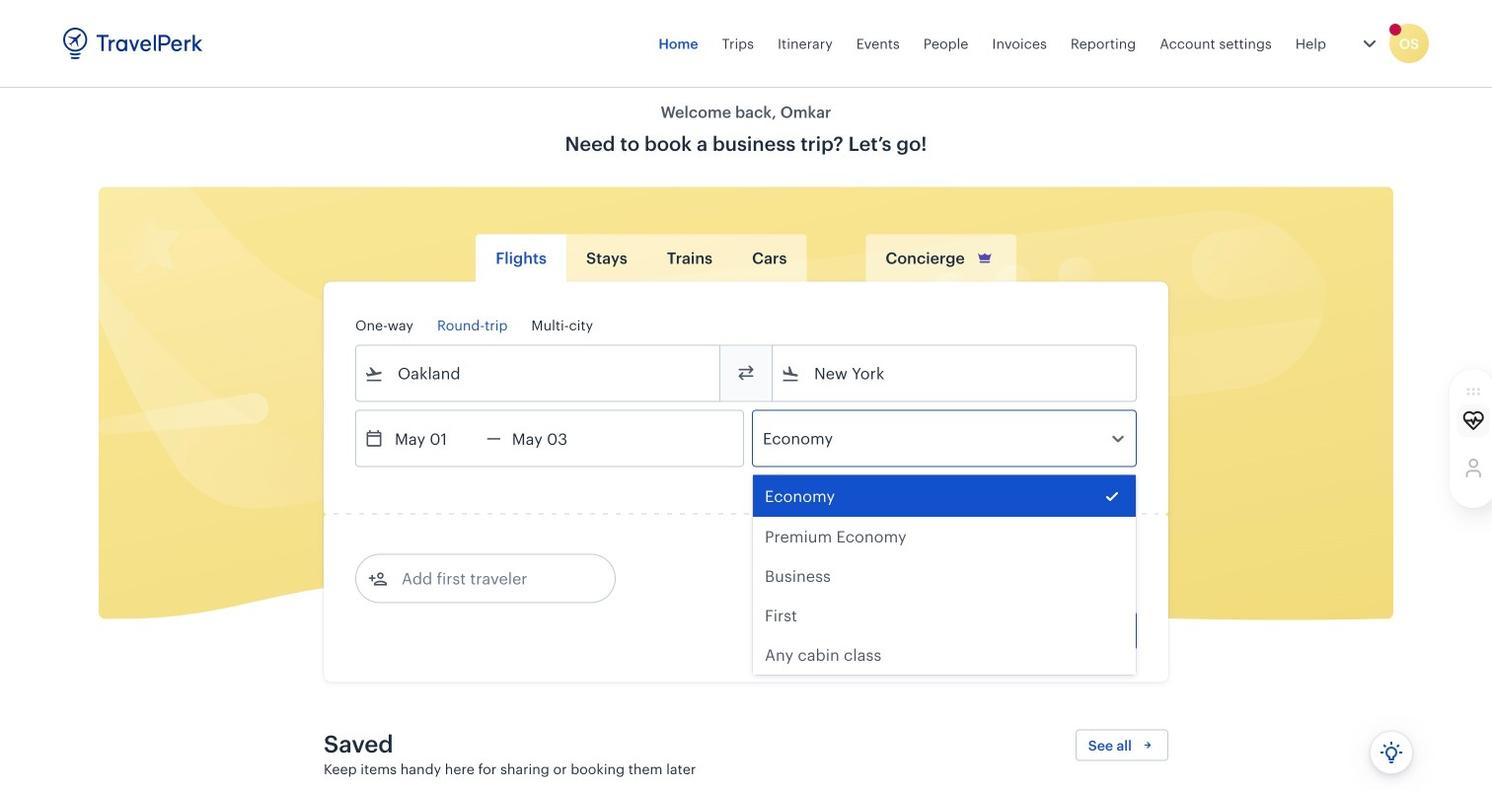 Task type: describe. For each thing, give the bounding box(es) containing it.
Return text field
[[501, 411, 604, 466]]

Add first traveler search field
[[388, 563, 593, 595]]

To search field
[[800, 358, 1110, 389]]



Task type: locate. For each thing, give the bounding box(es) containing it.
From search field
[[384, 358, 694, 389]]

Depart text field
[[384, 411, 487, 466]]



